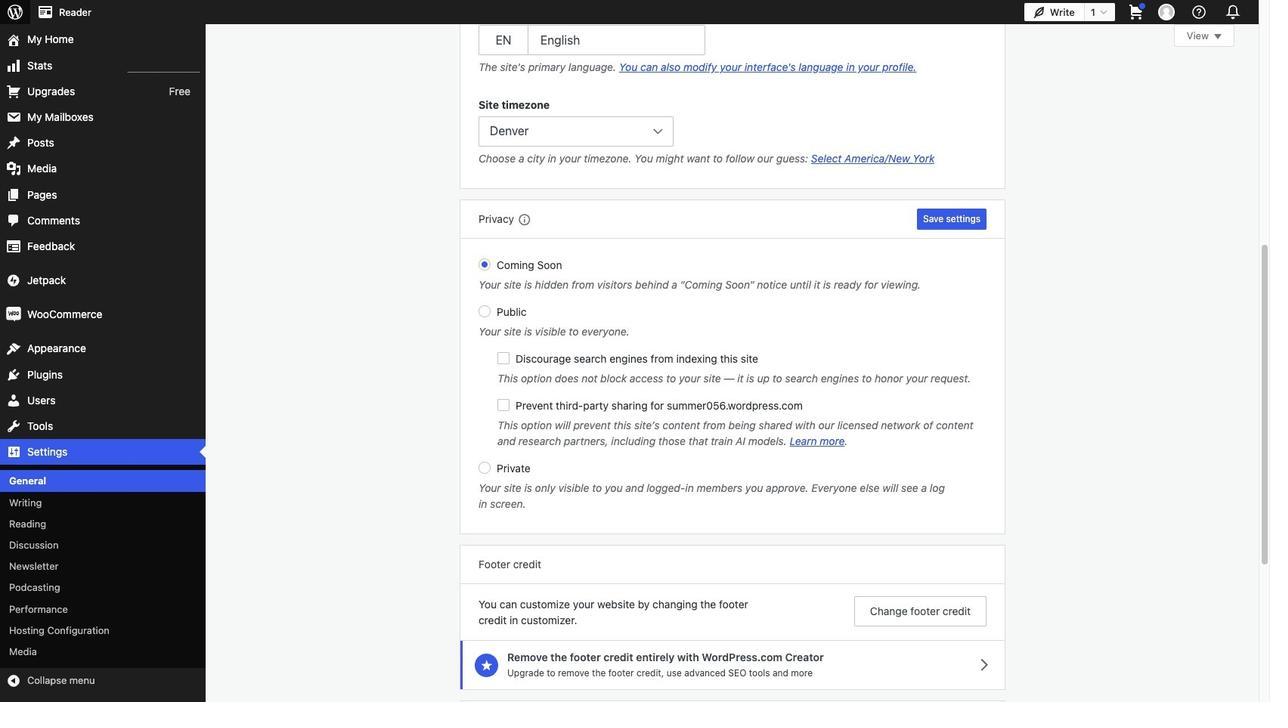 Task type: vqa. For each thing, say whether or not it's contained in the screenshot.
first group from the bottom of the page
yes



Task type: locate. For each thing, give the bounding box(es) containing it.
0 vertical spatial group
[[479, 5, 987, 79]]

None checkbox
[[498, 353, 510, 365]]

2 img image from the top
[[6, 307, 21, 323]]

None checkbox
[[498, 400, 510, 412]]

group
[[479, 5, 987, 79], [479, 97, 987, 170], [479, 257, 987, 516]]

1 vertical spatial img image
[[6, 307, 21, 323]]

more information image
[[517, 213, 531, 226]]

None radio
[[479, 306, 491, 318], [479, 462, 491, 475], [479, 306, 491, 318], [479, 462, 491, 475]]

my profile image
[[1159, 4, 1176, 20]]

2 vertical spatial group
[[479, 257, 987, 516]]

0 vertical spatial img image
[[6, 273, 21, 288]]

None radio
[[479, 259, 491, 271]]

manage your notifications image
[[1223, 2, 1244, 23]]

img image
[[6, 273, 21, 288], [6, 307, 21, 323]]

2 group from the top
[[479, 97, 987, 170]]

1 vertical spatial group
[[479, 97, 987, 170]]

manage your sites image
[[6, 3, 24, 21]]



Task type: describe. For each thing, give the bounding box(es) containing it.
1 group from the top
[[479, 5, 987, 79]]

help image
[[1191, 3, 1209, 21]]

highest hourly views 0 image
[[128, 63, 200, 72]]

3 group from the top
[[479, 257, 987, 516]]

my shopping cart image
[[1128, 3, 1146, 21]]

closed image
[[1215, 34, 1222, 39]]

1 img image from the top
[[6, 273, 21, 288]]



